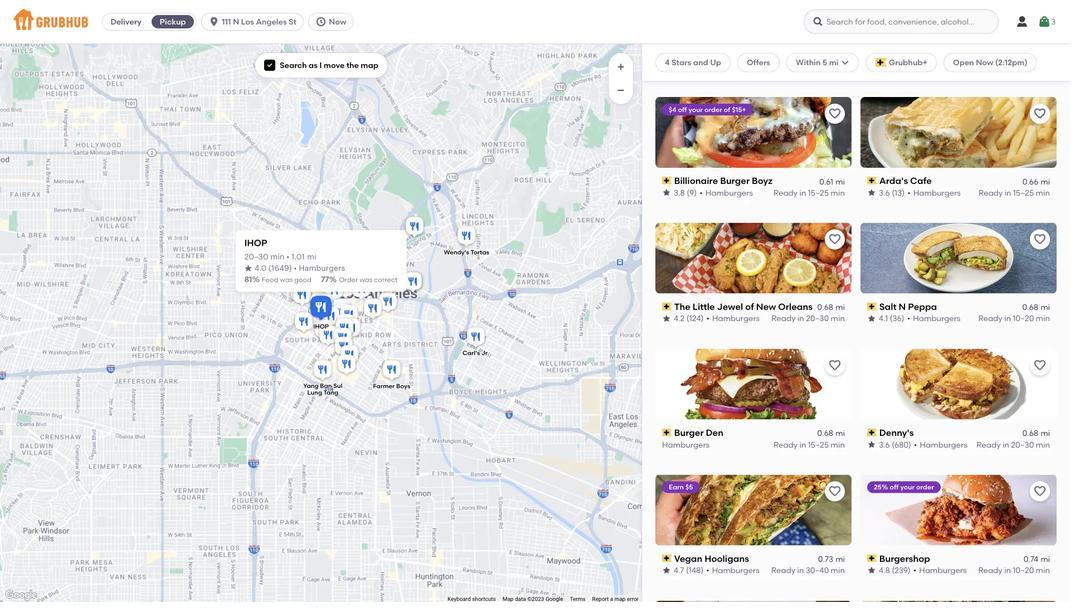 Task type: locate. For each thing, give the bounding box(es) containing it.
carl's jr. image
[[465, 326, 487, 350]]

• right (13) at the right top
[[908, 188, 911, 197]]

0 horizontal spatial 4.1
[[674, 62, 683, 71]]

0 vertical spatial ihop
[[244, 238, 267, 248]]

proceed
[[673, 405, 705, 414]]

cargo snack shack image
[[404, 215, 426, 240]]

star icon image for d-town burger bar
[[662, 62, 671, 71]]

star icon image for arda's cafe
[[868, 188, 877, 197]]

4
[[665, 58, 670, 67]]

subscription pass image for denny's
[[868, 429, 877, 436]]

0.68 mi for burger den
[[818, 428, 845, 438]]

• hamburgers up 77
[[294, 265, 345, 272]]

order
[[339, 276, 358, 284]]

0 horizontal spatial %
[[252, 275, 260, 284]]

4.1 (36)
[[879, 314, 905, 323]]

main navigation navigation
[[0, 0, 1071, 44]]

• hamburgers for denny's
[[914, 440, 968, 449]]

15–25 for billionaire burger boyz
[[808, 188, 829, 197]]

81
[[244, 275, 252, 284]]

2 3.6 from the top
[[879, 440, 890, 449]]

hamburgers down bar
[[711, 62, 759, 71]]

bonaventure brewing co. logo image
[[656, 601, 852, 602]]

0 vertical spatial of
[[724, 105, 731, 113]]

star icon image left 3.8
[[662, 188, 671, 197]]

4.1
[[674, 62, 683, 71], [879, 314, 888, 323]]

ready in 15–25 min
[[774, 188, 845, 197], [979, 188, 1050, 197], [774, 440, 845, 449]]

star icon image left "4.7" on the right of page
[[662, 566, 671, 575]]

0 vertical spatial ready in 20–30 min
[[772, 314, 845, 323]]

search
[[280, 60, 307, 70]]

2 horizontal spatial 20–30
[[1012, 440, 1034, 449]]

ready for arda's cafe
[[979, 188, 1003, 197]]

20–30 for denny's
[[1012, 440, 1034, 449]]

1 horizontal spatial was
[[360, 276, 373, 284]]

in for burgershop
[[1005, 566, 1011, 575]]

1 vertical spatial now
[[976, 58, 994, 67]]

0 vertical spatial 3.6
[[879, 188, 890, 197]]

rating image
[[244, 265, 252, 272]]

0 horizontal spatial ihop
[[244, 238, 267, 248]]

svg image right 5 at the right of page
[[841, 58, 850, 67]]

• hamburgers down jewel
[[707, 314, 760, 323]]

hamburgers down hooligans at the bottom of page
[[712, 566, 760, 575]]

min
[[831, 62, 845, 71], [1036, 62, 1050, 71], [831, 188, 845, 197], [1036, 188, 1050, 197], [271, 253, 285, 261], [831, 314, 845, 323], [1036, 314, 1050, 323], [831, 440, 845, 449], [1036, 440, 1050, 449], [831, 566, 845, 575], [1036, 566, 1050, 575]]

ready for salt n peppa
[[979, 314, 1003, 323]]

the
[[880, 49, 896, 60], [674, 301, 691, 312]]

1 0.60 mi from the left
[[818, 51, 845, 60]]

was down )
[[280, 276, 293, 284]]

your for burgershop
[[901, 483, 915, 491]]

star icon image left 3.6 (680)
[[868, 440, 877, 449]]

star icon image left 3.6 (13)
[[868, 188, 877, 197]]

hamburgers right '(680)'
[[920, 440, 968, 449]]

ready for d-town burger bar
[[774, 62, 798, 71]]

hamburgers down cafe
[[914, 188, 961, 197]]

(9)
[[687, 188, 697, 197]]

save this restaurant image
[[829, 107, 842, 120], [829, 233, 842, 246], [1034, 359, 1047, 372], [829, 485, 842, 498], [1034, 485, 1047, 498]]

mi for arda's cafe
[[1041, 177, 1050, 186]]

in for denny's
[[1003, 440, 1010, 449]]

subscription pass image left 'd-'
[[662, 51, 672, 59]]

hamburgers down burger den on the right of the page
[[662, 440, 710, 449]]

anna's fish market dtla image
[[313, 292, 335, 317]]

mi for burgershop
[[1041, 554, 1050, 564]]

• right (9)
[[700, 188, 703, 197]]

ihop for ihop 20–30 min • 1.01 mi
[[244, 238, 267, 248]]

subscription pass image left billionaire
[[662, 177, 672, 185]]

svg image
[[1016, 15, 1029, 28], [209, 16, 220, 27], [813, 16, 824, 27], [841, 58, 850, 67], [267, 62, 273, 69]]

of left $15+
[[724, 105, 731, 113]]

1 vertical spatial 3.6
[[879, 440, 890, 449]]

0 horizontal spatial was
[[280, 276, 293, 284]]

1 was from the left
[[280, 276, 293, 284]]

1 horizontal spatial n
[[899, 301, 906, 312]]

ihop inside ihop 20–30 min • 1.01 mi
[[244, 238, 267, 248]]

0.66 mi
[[1023, 177, 1050, 186]]

4.7
[[674, 566, 684, 575]]

star icon image left 4.8
[[868, 566, 877, 575]]

mi for burger den
[[836, 428, 845, 438]]

now
[[329, 17, 346, 26], [976, 58, 994, 67]]

1 vertical spatial off
[[890, 483, 899, 491]]

mi for denny's
[[1041, 428, 1050, 438]]

now button
[[308, 13, 358, 31]]

0.61
[[820, 177, 834, 186]]

d-town burger bar image
[[338, 303, 360, 328]]

4.2 (124)
[[674, 314, 704, 323]]

shake shack image
[[335, 277, 357, 301]]

habibi bites image
[[289, 282, 311, 306]]

1 vertical spatial your
[[901, 483, 915, 491]]

• down vegan hooligans
[[707, 566, 710, 575]]

2 0.60 mi from the left
[[1023, 51, 1050, 60]]

2 vertical spatial 20–30
[[1012, 440, 1034, 449]]

food
[[262, 276, 278, 284]]

0 horizontal spatial now
[[329, 17, 346, 26]]

1 horizontal spatial your
[[901, 483, 915, 491]]

now up "move"
[[329, 17, 346, 26]]

subscription pass image left vegan
[[662, 555, 672, 562]]

• right '(680)'
[[914, 440, 917, 449]]

• hamburgers for salt n peppa
[[908, 314, 961, 323]]

4.1 down salt
[[879, 314, 888, 323]]

4.1 for salt n peppa
[[879, 314, 888, 323]]

1 horizontal spatial %
[[329, 275, 337, 284]]

• right (36)
[[908, 314, 911, 323]]

subscription pass image for d-town burger bar
[[662, 51, 672, 59]]

n inside 111 n los angeles st button
[[233, 17, 239, 26]]

the melt - 7th & figueroa, la image
[[308, 291, 331, 316]]

star icon image for denny's
[[868, 440, 877, 449]]

1 horizontal spatial svg image
[[1038, 15, 1052, 28]]

in for burger den
[[800, 440, 807, 449]]

hamburgers for vegan hooligans
[[712, 566, 760, 575]]

1 horizontal spatial ready in 20–30 min
[[977, 440, 1050, 449]]

ready in 20–30 min for the little jewel of new orleans
[[772, 314, 845, 323]]

hamburgers down peppa
[[913, 314, 961, 323]]

jewel
[[717, 301, 743, 312]]

• hamburgers
[[705, 62, 759, 71], [700, 188, 753, 197], [908, 188, 961, 197], [294, 265, 345, 272], [707, 314, 760, 323], [908, 314, 961, 323], [914, 440, 968, 449], [707, 566, 760, 575], [914, 566, 967, 575]]

min for kroft
[[1036, 62, 1050, 71]]

% left order
[[329, 275, 337, 284]]

subscription pass image left denny's
[[868, 429, 877, 436]]

1 horizontal spatial 0.60
[[1023, 51, 1039, 60]]

search as i move the map
[[280, 60, 379, 70]]

0.68 for burger den
[[818, 428, 834, 438]]

• hamburgers down peppa
[[908, 314, 961, 323]]

subscription pass image left salt
[[868, 303, 877, 311]]

farmer
[[373, 382, 395, 390]]

0 horizontal spatial of
[[724, 105, 731, 113]]

0 horizontal spatial off
[[678, 105, 687, 113]]

0.60 mi left grubhub plus flag logo
[[818, 51, 845, 60]]

hamburgers down billionaire burger boyz
[[706, 188, 753, 197]]

0 horizontal spatial n
[[233, 17, 239, 26]]

your for billionaire burger boyz
[[689, 105, 703, 113]]

ready for billionaire burger boyz
[[774, 188, 798, 197]]

min for little
[[831, 314, 845, 323]]

3.6 (680)
[[879, 440, 912, 449]]

ihop
[[244, 238, 267, 248], [313, 323, 329, 330]]

1 horizontal spatial 4.1
[[879, 314, 888, 323]]

save this restaurant image
[[1034, 107, 1047, 120], [1034, 233, 1047, 246], [829, 359, 842, 372]]

• left 1.01
[[287, 253, 289, 261]]

star icon image left the 4.1 (36)
[[868, 314, 877, 323]]

hamburgers up 77
[[299, 265, 345, 272]]

0 vertical spatial save this restaurant image
[[1034, 107, 1047, 120]]

mi inside ihop 20–30 min • 1.01 mi
[[307, 253, 317, 261]]

svg image left 111
[[209, 16, 220, 27]]

star icon image for salt n peppa
[[868, 314, 877, 323]]

hill street bar & restaurant image
[[350, 278, 372, 302]]

• left up
[[705, 62, 708, 71]]

1 vertical spatial ready in 20–30 min
[[977, 440, 1050, 449]]

1 horizontal spatial off
[[890, 483, 899, 491]]

0.68 for salt n peppa
[[1023, 302, 1039, 312]]

1 horizontal spatial the
[[880, 49, 896, 60]]

burgershop image
[[335, 312, 357, 337]]

star icon image for the little jewel of new orleans
[[662, 314, 671, 323]]

star icon image left 4.2
[[662, 314, 671, 323]]

vegan hooligans
[[674, 553, 749, 564]]

1 vertical spatial of
[[746, 301, 754, 312]]

the up 4.2
[[674, 301, 691, 312]]

0 horizontal spatial 0.60
[[818, 51, 834, 60]]

ihop image
[[308, 294, 335, 323]]

sul
[[333, 382, 343, 390]]

was inside the 81 % food was good
[[280, 276, 293, 284]]

0.68 mi for denny's
[[1023, 428, 1050, 438]]

los
[[241, 17, 254, 26]]

svg image inside 111 n los angeles st button
[[209, 16, 220, 27]]

1 % from the left
[[252, 275, 260, 284]]

the left kroft
[[880, 49, 896, 60]]

subscription pass image left the kroft
[[868, 51, 877, 59]]

farmer boys image
[[381, 359, 403, 383]]

vurger guyz image
[[319, 305, 342, 330]]

proceed to checkout button
[[639, 400, 788, 420]]

3.8 (9)
[[674, 188, 697, 197]]

in
[[800, 62, 806, 71], [1005, 62, 1011, 71], [800, 188, 807, 197], [1005, 188, 1012, 197], [798, 314, 804, 323], [1005, 314, 1011, 323], [800, 440, 807, 449], [1003, 440, 1010, 449], [798, 566, 804, 575], [1005, 566, 1011, 575]]

10–20
[[808, 62, 829, 71], [1013, 62, 1034, 71], [1013, 314, 1034, 323], [1013, 566, 1034, 575]]

1 horizontal spatial order
[[917, 483, 934, 491]]

0.68 for the little jewel of new orleans
[[818, 302, 834, 312]]

svg image inside 3 button
[[1038, 15, 1052, 28]]

• inside ihop 20–30 min • 1.01 mi
[[287, 253, 289, 261]]

subscription pass image left little
[[662, 303, 672, 311]]

111
[[222, 17, 231, 26]]

to
[[707, 405, 715, 414]]

3.6 down denny's
[[879, 440, 890, 449]]

svg image left 3 button
[[1016, 15, 1029, 28]]

• hamburgers for d-town burger bar
[[705, 62, 759, 71]]

0 vertical spatial 4.1
[[674, 62, 683, 71]]

ready in 30–40 min
[[772, 566, 845, 575]]

2 vertical spatial save this restaurant image
[[829, 359, 842, 372]]

111 n los angeles st button
[[201, 13, 308, 31]]

% down '4.0'
[[252, 275, 260, 284]]

yang ban sul lung tang image
[[312, 359, 334, 383]]

subscription pass image for the little jewel of new orleans
[[662, 303, 672, 311]]

10–20 for salt n peppa
[[1013, 314, 1034, 323]]

arda's
[[880, 175, 908, 186]]

2 was from the left
[[360, 276, 373, 284]]

the kroft
[[880, 49, 920, 60]]

pickup button
[[149, 13, 196, 31]]

now right open
[[976, 58, 994, 67]]

subscription pass image left 'burgershop'
[[868, 555, 877, 562]]

order right 25%
[[917, 483, 934, 491]]

little
[[693, 301, 715, 312]]

1 vertical spatial n
[[899, 301, 906, 312]]

• right (239)
[[914, 566, 917, 575]]

0 horizontal spatial order
[[705, 105, 723, 113]]

1 vertical spatial the
[[674, 301, 691, 312]]

subscription pass image left burger den on the right of the page
[[662, 429, 672, 436]]

salt n peppa image
[[331, 302, 354, 326]]

denny's
[[880, 427, 914, 438]]

• for denny's
[[914, 440, 917, 449]]

burger right and
[[709, 49, 739, 60]]

hamburgers for d-town burger bar
[[711, 62, 759, 71]]

burger left boyz
[[720, 175, 750, 186]]

• hamburgers down cafe
[[908, 188, 961, 197]]

1 3.6 from the top
[[879, 188, 890, 197]]

0 horizontal spatial 20–30
[[244, 253, 269, 261]]

hamburgers down jewel
[[713, 314, 760, 323]]

delivery
[[111, 17, 141, 26]]

svg image inside now button
[[316, 16, 327, 27]]

• for salt n peppa
[[908, 314, 911, 323]]

0 horizontal spatial svg image
[[316, 16, 327, 27]]

• for the little jewel of new orleans
[[707, 314, 710, 323]]

3.6 left (13) at the right top
[[879, 188, 890, 197]]

4.2
[[674, 314, 685, 323]]

svg image for 3
[[1038, 15, 1052, 28]]

hamburgers up wild living foods logo
[[920, 566, 967, 575]]

15–25
[[808, 188, 829, 197], [1014, 188, 1034, 197], [808, 440, 829, 449]]

10–20 for the kroft
[[1013, 62, 1034, 71]]

off right $4
[[678, 105, 687, 113]]

sushi gala image
[[377, 290, 399, 315]]

subscription pass image for burgershop
[[868, 555, 877, 562]]

1 vertical spatial ihop
[[313, 323, 329, 330]]

1 horizontal spatial of
[[746, 301, 754, 312]]

off
[[678, 105, 687, 113], [890, 483, 899, 491]]

0 horizontal spatial 0.60 mi
[[818, 51, 845, 60]]

• down little
[[707, 314, 710, 323]]

order left $15+
[[705, 105, 723, 113]]

1 horizontal spatial 20–30
[[806, 314, 829, 323]]

ready for denny's
[[977, 440, 1001, 449]]

your right $4
[[689, 105, 703, 113]]

star icon image
[[662, 62, 671, 71], [662, 188, 671, 197], [868, 188, 877, 197], [662, 314, 671, 323], [868, 314, 877, 323], [868, 440, 877, 449], [662, 566, 671, 575], [868, 566, 877, 575]]

0 vertical spatial order
[[705, 105, 723, 113]]

0 horizontal spatial your
[[689, 105, 703, 113]]

• hamburgers down d-town burger bar
[[705, 62, 759, 71]]

0 vertical spatial off
[[678, 105, 687, 113]]

25% off your order
[[874, 483, 934, 491]]

3.8
[[674, 188, 685, 197]]

dollis - breakfast restaurant image
[[291, 284, 313, 308]]

0.60 mi for d-town burger bar
[[818, 51, 845, 60]]

111 n los angeles st
[[222, 17, 297, 26]]

subscription pass image
[[662, 177, 672, 185], [868, 177, 877, 185], [662, 303, 672, 311], [662, 429, 672, 436], [868, 429, 877, 436], [662, 555, 672, 562], [868, 555, 877, 562]]

1 vertical spatial save this restaurant image
[[1034, 233, 1047, 246]]

your right 25%
[[901, 483, 915, 491]]

0 vertical spatial the
[[880, 49, 896, 60]]

bossa nova image
[[313, 318, 335, 342]]

svg image
[[1038, 15, 1052, 28], [316, 16, 327, 27]]

0 vertical spatial 20–30
[[244, 253, 269, 261]]

1 vertical spatial 20–30
[[806, 314, 829, 323]]

1 vertical spatial order
[[917, 483, 934, 491]]

yang
[[303, 382, 319, 390]]

0.60 mi down 3 button
[[1023, 51, 1050, 60]]

offers
[[747, 58, 771, 67]]

burger den logo image
[[656, 349, 852, 420]]

billionaire burger boyz
[[674, 175, 773, 186]]

4.1 for d-town burger bar
[[674, 62, 683, 71]]

cafe
[[911, 175, 932, 186]]

4.1 right 4
[[674, 62, 683, 71]]

2 % from the left
[[329, 275, 337, 284]]

2 0.60 from the left
[[1023, 51, 1039, 60]]

the
[[347, 60, 359, 70]]

subscription pass image left arda's
[[868, 177, 877, 185]]

0 vertical spatial burger
[[709, 49, 739, 60]]

den
[[706, 427, 724, 438]]

0 vertical spatial now
[[329, 17, 346, 26]]

1 horizontal spatial 0.60 mi
[[1023, 51, 1050, 60]]

n right 111
[[233, 17, 239, 26]]

subscription pass image
[[662, 51, 672, 59], [868, 51, 877, 59], [868, 303, 877, 311]]

• hamburgers down billionaire burger boyz
[[700, 188, 753, 197]]

1 horizontal spatial ihop
[[313, 323, 329, 330]]

el charro restaurant image
[[280, 260, 302, 284]]

4.1 (154)
[[674, 62, 702, 71]]

0 horizontal spatial ready in 20–30 min
[[772, 314, 845, 323]]

star icon image left stars
[[662, 62, 671, 71]]

hamburgers for the little jewel of new orleans
[[713, 314, 760, 323]]

3.6
[[879, 188, 890, 197], [879, 440, 890, 449]]

bar
[[741, 49, 756, 60]]

google image
[[3, 588, 40, 602]]

n up (36)
[[899, 301, 906, 312]]

the little jewel of new orleans image
[[381, 249, 404, 273]]

of left new on the right
[[746, 301, 754, 312]]

ready in 15–25 min for burger den
[[774, 440, 845, 449]]

was
[[280, 276, 293, 284], [360, 276, 373, 284]]

shayan express image
[[333, 335, 355, 360]]

off right 25%
[[890, 483, 899, 491]]

• hamburgers down hooligans at the bottom of page
[[707, 566, 760, 575]]

in for billionaire burger boyz
[[800, 188, 807, 197]]

new
[[757, 301, 776, 312]]

0 vertical spatial n
[[233, 17, 239, 26]]

ready for the kroft
[[979, 62, 1003, 71]]

peppa
[[908, 301, 937, 312]]

grubhub plus flag logo image
[[876, 58, 887, 67]]

n for 111
[[233, 17, 239, 26]]

• hamburgers right '(680)'
[[914, 440, 968, 449]]

salt n peppa logo image
[[861, 223, 1057, 294]]

0 vertical spatial your
[[689, 105, 703, 113]]

proceed to checkout
[[673, 405, 754, 414]]

1 0.60 from the left
[[818, 51, 834, 60]]

in for vegan hooligans
[[798, 566, 804, 575]]

burger den
[[674, 427, 724, 438]]

• hamburgers up wild living foods logo
[[914, 566, 967, 575]]

burger down proceed
[[674, 427, 704, 438]]

was inside 77 % order was correct
[[360, 276, 373, 284]]

denny's image
[[402, 270, 424, 295]]

0 horizontal spatial the
[[674, 301, 691, 312]]

n
[[233, 17, 239, 26], [899, 301, 906, 312]]

was right order
[[360, 276, 373, 284]]

20–30
[[244, 253, 269, 261], [806, 314, 829, 323], [1012, 440, 1034, 449]]

mi for the little jewel of new orleans
[[836, 302, 845, 312]]

min inside ihop 20–30 min • 1.01 mi
[[271, 253, 285, 261]]

1 vertical spatial 4.1
[[879, 314, 888, 323]]

min for town
[[831, 62, 845, 71]]

open
[[953, 58, 975, 67]]



Task type: vqa. For each thing, say whether or not it's contained in the screenshot.


Task type: describe. For each thing, give the bounding box(es) containing it.
3 button
[[1038, 12, 1056, 32]]

map
[[361, 60, 379, 70]]

jr.
[[482, 349, 489, 357]]

(239)
[[892, 566, 911, 575]]

delivery button
[[103, 13, 149, 31]]

burger district image
[[332, 326, 354, 351]]

within
[[796, 58, 821, 67]]

ready in 10–20 min for the kroft
[[979, 62, 1050, 71]]

min for cafe
[[1036, 188, 1050, 197]]

0.66
[[1023, 177, 1039, 186]]

in for the little jewel of new orleans
[[798, 314, 804, 323]]

smashburger image
[[293, 311, 315, 335]]

2 vertical spatial burger
[[674, 427, 704, 438]]

pickup
[[160, 17, 186, 26]]

earn $5
[[669, 483, 693, 491]]

ready in 10–20 min for d-town burger bar
[[774, 62, 845, 71]]

0.74
[[1024, 554, 1039, 564]]

4 stars and up
[[665, 58, 722, 67]]

and
[[694, 58, 709, 67]]

81 % food was good
[[244, 275, 312, 284]]

min for den
[[831, 440, 845, 449]]

4.0
[[254, 265, 267, 272]]

4.0 ( 1649 )
[[254, 265, 292, 272]]

• hamburgers for the little jewel of new orleans
[[707, 314, 760, 323]]

tropical deli food truck image
[[362, 297, 384, 322]]

0.60 for d-town burger bar
[[818, 51, 834, 60]]

ihop 20–30 min • 1.01 mi
[[244, 238, 317, 261]]

ready in 20–30 min for denny's
[[977, 440, 1050, 449]]

order for billionaire burger boyz
[[705, 105, 723, 113]]

carl's
[[463, 349, 480, 357]]

billionaire burger boyz logo image
[[656, 97, 852, 168]]

mi for billionaire burger boyz
[[836, 177, 845, 186]]

0.74 mi
[[1024, 554, 1050, 564]]

• for arda's cafe
[[908, 188, 911, 197]]

subscription pass image for arda's cafe
[[868, 177, 877, 185]]

in for salt n peppa
[[1005, 314, 1011, 323]]

(124)
[[687, 314, 704, 323]]

svg image for now
[[316, 16, 327, 27]]

carl's jr.
[[463, 349, 489, 357]]

checkout
[[717, 405, 754, 414]]

gus's drive-in image
[[287, 246, 309, 270]]

ready for the little jewel of new orleans
[[772, 314, 796, 323]]

• for billionaire burger boyz
[[700, 188, 703, 197]]

0.60 for the kroft
[[1023, 51, 1039, 60]]

4.8
[[879, 566, 890, 575]]

arda's cafe image
[[331, 297, 353, 322]]

hamburgers for arda's cafe
[[914, 188, 961, 197]]

hooligans
[[705, 553, 749, 564]]

wendy's tortas image
[[456, 225, 478, 249]]

star icon image for billionaire burger boyz
[[662, 188, 671, 197]]

• right )
[[294, 265, 297, 272]]

move
[[324, 60, 345, 70]]

)
[[289, 265, 292, 272]]

boyz
[[752, 175, 773, 186]]

lung
[[307, 389, 322, 396]]

ready in 10–20 min for burgershop
[[979, 566, 1050, 575]]

ready in 15–25 min for billionaire burger boyz
[[774, 188, 845, 197]]

the for the little jewel of new orleans
[[674, 301, 691, 312]]

(680)
[[892, 440, 912, 449]]

(36)
[[890, 314, 905, 323]]

0.68 mi for salt n peppa
[[1023, 302, 1050, 312]]

the little jewel of new orleans logo image
[[656, 223, 852, 294]]

(
[[269, 265, 271, 272]]

3.6 for arda's cafe
[[879, 188, 890, 197]]

minus icon image
[[616, 85, 627, 96]]

0.61 mi
[[820, 177, 845, 186]]

boys
[[396, 382, 411, 390]]

i
[[320, 60, 322, 70]]

correct
[[374, 276, 398, 284]]

the little jewel of new orleans
[[674, 301, 813, 312]]

svg image up within 5 mi
[[813, 16, 824, 27]]

• hamburgers inside map region
[[294, 265, 345, 272]]

save this restaurant image for salt n peppa
[[1034, 233, 1047, 246]]

20–30 inside ihop 20–30 min • 1.01 mi
[[244, 253, 269, 261]]

hamburgers for burgershop
[[920, 566, 967, 575]]

save this restaurant image for burgershop
[[1034, 485, 1047, 498]]

77
[[321, 275, 329, 284]]

svg image left search
[[267, 62, 273, 69]]

(2:12pm)
[[996, 58, 1028, 67]]

stars
[[672, 58, 692, 67]]

map region
[[0, 17, 760, 602]]

ban
[[320, 382, 332, 390]]

0.68 for denny's
[[1023, 428, 1039, 438]]

5
[[823, 58, 828, 67]]

earn
[[669, 483, 684, 491]]

the vegan joint image
[[338, 343, 361, 368]]

within 5 mi
[[796, 58, 839, 67]]

save this restaurant image for arda's cafe
[[1034, 107, 1047, 120]]

town
[[684, 49, 707, 60]]

Search for food, convenience, alcohol... search field
[[804, 9, 999, 34]]

• for vegan hooligans
[[707, 566, 710, 575]]

subscription pass image for vegan hooligans
[[662, 555, 672, 562]]

save this restaurant image for billionaire burger boyz
[[829, 107, 842, 120]]

yang ban sul lung tang
[[303, 382, 343, 396]]

0.60 mi for the kroft
[[1023, 51, 1050, 60]]

bonaventure brewing co. image
[[323, 279, 345, 304]]

subscription pass image for burger den
[[662, 429, 672, 436]]

wild living foods logo image
[[861, 601, 1057, 602]]

now inside button
[[329, 17, 346, 26]]

in for arda's cafe
[[1005, 188, 1012, 197]]

off for burgershop
[[890, 483, 899, 491]]

arda's cafe
[[880, 175, 932, 186]]

mi for the kroft
[[1041, 51, 1050, 60]]

grubhub+
[[889, 58, 928, 67]]

in for d-town burger bar
[[800, 62, 806, 71]]

3.6 for denny's
[[879, 440, 890, 449]]

$4
[[669, 105, 677, 113]]

burgershop logo image
[[861, 475, 1057, 546]]

salt n peppa
[[880, 301, 937, 312]]

the kroft image
[[375, 251, 398, 276]]

salt
[[880, 301, 897, 312]]

star icon image for vegan hooligans
[[662, 566, 671, 575]]

ale's restaurant image
[[336, 353, 358, 377]]

0.73 mi
[[819, 554, 845, 564]]

hamburgers inside map region
[[299, 265, 345, 272]]

st
[[289, 17, 297, 26]]

4.8 (239)
[[879, 566, 911, 575]]

angeles
[[256, 17, 287, 26]]

d-town burger bar
[[674, 49, 756, 60]]

% for 81
[[252, 275, 260, 284]]

min for n
[[1036, 314, 1050, 323]]

ready in 10–20 min for salt n peppa
[[979, 314, 1050, 323]]

off for billionaire burger boyz
[[678, 105, 687, 113]]

vegan
[[674, 553, 703, 564]]

wendy's
[[444, 249, 469, 256]]

0.68 mi for the little jewel of new orleans
[[818, 302, 845, 312]]

orleans
[[779, 301, 813, 312]]

save this restaurant image for burger den
[[829, 359, 842, 372]]

wild living foods image
[[333, 317, 356, 341]]

subscription pass image for billionaire burger boyz
[[662, 177, 672, 185]]

4.7 (148)
[[674, 566, 704, 575]]

vegan hooligans image
[[340, 317, 362, 341]]

hamburgers for denny's
[[920, 440, 968, 449]]

up
[[710, 58, 722, 67]]

min for burger
[[831, 188, 845, 197]]

hamburgers down the kroft
[[868, 62, 915, 71]]

good
[[294, 276, 312, 284]]

• hamburgers for billionaire burger boyz
[[700, 188, 753, 197]]

1.01
[[291, 253, 305, 261]]

3.6 (13)
[[879, 188, 905, 197]]

• for d-town burger bar
[[705, 62, 708, 71]]

the for the kroft
[[880, 49, 896, 60]]

hamburgers for salt n peppa
[[913, 314, 961, 323]]

mi for d-town burger bar
[[836, 51, 845, 60]]

1 vertical spatial burger
[[720, 175, 750, 186]]

• hamburgers for arda's cafe
[[908, 188, 961, 197]]

mi for vegan hooligans
[[836, 554, 845, 564]]

77 % order was correct
[[321, 275, 398, 284]]

arda's cafe logo image
[[861, 97, 1057, 168]]

mi for salt n peppa
[[1041, 302, 1050, 312]]

0.73
[[819, 554, 834, 564]]

3
[[1052, 17, 1056, 26]]

15–25 for arda's cafe
[[1014, 188, 1034, 197]]

1 horizontal spatial now
[[976, 58, 994, 67]]

order for burgershop
[[917, 483, 934, 491]]

open now (2:12pm)
[[953, 58, 1028, 67]]

hamburgers for billionaire burger boyz
[[706, 188, 753, 197]]

plus icon image
[[616, 61, 627, 72]]

1649
[[271, 265, 289, 272]]

% for 77
[[329, 275, 337, 284]]

ready for burger den
[[774, 440, 798, 449]]

$15+
[[732, 105, 746, 113]]

• hamburgers for vegan hooligans
[[707, 566, 760, 575]]

farmer boys
[[373, 382, 411, 390]]

ready in 15–25 min for arda's cafe
[[979, 188, 1050, 197]]

vegan hooligans logo image
[[656, 475, 852, 546]]

denny's logo image
[[861, 349, 1057, 420]]

(13)
[[892, 188, 905, 197]]

was for 77
[[360, 276, 373, 284]]

ihop for ihop
[[313, 323, 329, 330]]

subscription pass image for salt n peppa
[[868, 303, 877, 311]]

burger den image
[[402, 270, 424, 295]]

save this restaurant image for vegan hooligans
[[829, 485, 842, 498]]

• for burgershop
[[914, 566, 917, 575]]

wendy's tortas
[[444, 249, 490, 256]]

15–25 for burger den
[[808, 440, 829, 449]]

ready for burgershop
[[979, 566, 1003, 575]]

kroft
[[898, 49, 920, 60]]

master burger image
[[317, 324, 340, 348]]

burgershop
[[880, 553, 931, 564]]



